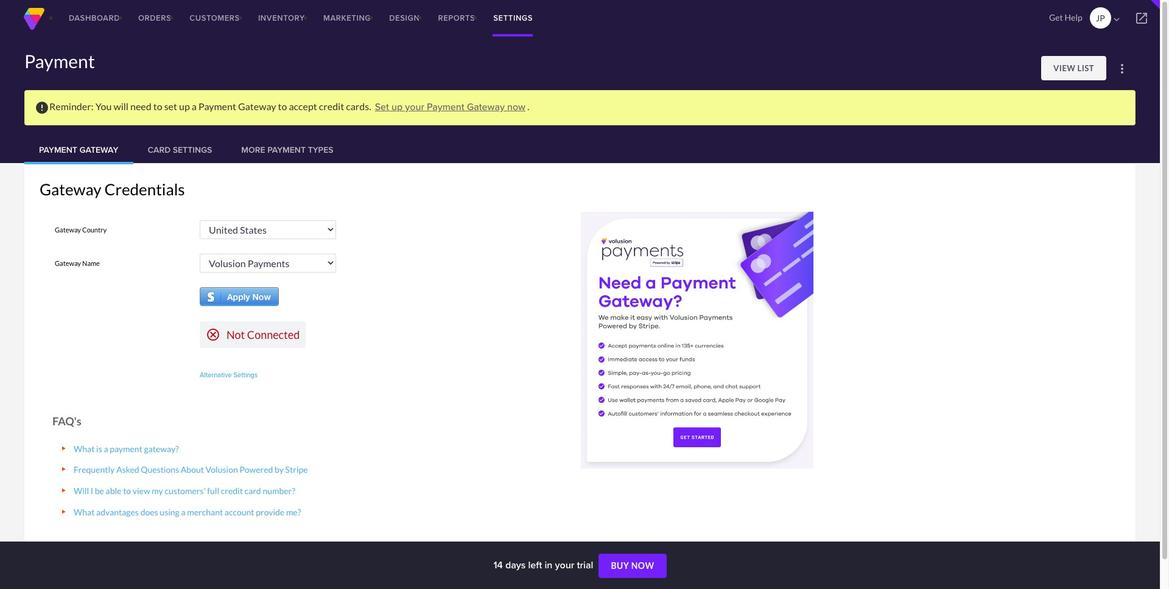 Task type: locate. For each thing, give the bounding box(es) containing it.
card settings link
[[133, 135, 227, 164]]

.
[[527, 101, 529, 112]]

1 horizontal spatial settings
[[234, 370, 258, 380]]

what
[[74, 444, 95, 454], [74, 507, 95, 517]]

buy now
[[611, 561, 654, 571]]

1 vertical spatial a
[[104, 444, 108, 454]]

types
[[308, 144, 333, 156]]

need
[[130, 101, 151, 112]]

1 horizontal spatial now
[[631, 561, 654, 571]]

0 horizontal spatial a
[[104, 444, 108, 454]]

0 vertical spatial credit
[[319, 101, 344, 112]]

settings for card settings
[[173, 144, 212, 156]]

to left set
[[153, 101, 162, 112]]

my
[[152, 486, 163, 496]]

accept
[[289, 101, 317, 112]]

0 horizontal spatial to
[[123, 486, 131, 496]]

0 horizontal spatial credit
[[221, 486, 243, 496]]

settings right reports
[[493, 12, 533, 24]]

1 horizontal spatial credit
[[319, 101, 344, 112]]

1 horizontal spatial a
[[181, 507, 185, 517]]

0 horizontal spatial settings
[[173, 144, 212, 156]]

frequently
[[74, 465, 115, 475]]

your
[[405, 100, 424, 114], [555, 558, 574, 572]]

more payment types
[[241, 144, 333, 156]]

what for what advantages does using a merchant account provide me?
[[74, 507, 95, 517]]

0 vertical spatial what
[[74, 444, 95, 454]]

settings right alternative
[[234, 370, 258, 380]]

what down the will at the left of page
[[74, 507, 95, 517]]

what advantages does using a merchant account provide me?
[[74, 507, 301, 517]]

2 vertical spatial settings
[[234, 370, 258, 380]]

settings
[[493, 12, 533, 24], [173, 144, 212, 156], [234, 370, 258, 380]]

payment gateway
[[39, 144, 118, 156]]

able
[[106, 486, 121, 496]]

1 vertical spatial now
[[631, 561, 654, 571]]

credit
[[319, 101, 344, 112], [221, 486, 243, 496]]

settings inside card settings link
[[173, 144, 212, 156]]

payment
[[24, 50, 95, 72], [427, 100, 464, 114], [199, 101, 236, 112], [39, 144, 77, 156], [267, 144, 306, 156]]

now right the apply at the left of the page
[[252, 292, 271, 302]]

now inside button
[[252, 292, 271, 302]]

0 horizontal spatial up
[[179, 101, 190, 112]]

1 vertical spatial settings
[[173, 144, 212, 156]]

gateway
[[467, 100, 505, 114], [238, 101, 276, 112], [79, 144, 118, 156], [40, 180, 101, 199], [55, 226, 81, 234], [55, 259, 81, 267]]

2 horizontal spatial settings
[[493, 12, 533, 24]]

your right in
[[555, 558, 574, 572]]

a right is
[[104, 444, 108, 454]]

0 vertical spatial a
[[192, 101, 197, 112]]

now
[[507, 100, 526, 114]]

1 vertical spatial what
[[74, 507, 95, 517]]

connected
[[247, 328, 300, 342]]

gateway country
[[55, 226, 108, 234]]

14
[[494, 558, 503, 572]]

list
[[1078, 63, 1094, 73]]

settings right card
[[173, 144, 212, 156]]

now
[[252, 292, 271, 302], [631, 561, 654, 571]]

be
[[95, 486, 104, 496]]

gateway left the now
[[467, 100, 505, 114]]

frequently asked questions about volusion powered by stripe
[[74, 465, 308, 475]]

to
[[153, 101, 162, 112], [278, 101, 287, 112], [123, 486, 131, 496]]

buy
[[611, 561, 629, 571]]

up
[[392, 100, 403, 114], [179, 101, 190, 112]]

is
[[96, 444, 102, 454]]

0 vertical spatial your
[[405, 100, 424, 114]]

credentials
[[104, 180, 185, 199]]

you
[[95, 101, 112, 112]]

0 vertical spatial now
[[252, 292, 271, 302]]

alternative
[[200, 370, 232, 380]]

2 horizontal spatial a
[[192, 101, 197, 112]]

will
[[113, 101, 128, 112]]

to right able
[[123, 486, 131, 496]]

cards.
[[346, 101, 371, 112]]

reminder:
[[49, 101, 94, 112]]

settings for alternative settings
[[234, 370, 258, 380]]

0 vertical spatial settings
[[493, 12, 533, 24]]

country
[[82, 226, 107, 234]]

1 horizontal spatial up
[[392, 100, 403, 114]]

a right using
[[181, 507, 185, 517]]

faq's
[[52, 415, 81, 428]]

a right set
[[192, 101, 197, 112]]

set
[[375, 100, 389, 114]]

your right set
[[405, 100, 424, 114]]

1 what from the top
[[74, 444, 95, 454]]

credit left cards.
[[319, 101, 344, 112]]

more payment types link
[[227, 135, 348, 164]]

to left accept
[[278, 101, 287, 112]]

a
[[192, 101, 197, 112], [104, 444, 108, 454], [181, 507, 185, 517]]


[[1135, 11, 1149, 26]]

gateway left name
[[55, 259, 81, 267]]

now right the buy
[[631, 561, 654, 571]]

1 vertical spatial your
[[555, 558, 574, 572]]

customers'
[[165, 486, 206, 496]]

view list link
[[1041, 56, 1107, 80]]

a inside error reminder: you will need to set up a payment gateway to accept credit cards. set up your payment gateway now .
[[192, 101, 197, 112]]

0 horizontal spatial your
[[405, 100, 424, 114]]

dashboard link
[[60, 0, 129, 37]]

gateway name
[[55, 259, 101, 267]]

credit right full
[[221, 486, 243, 496]]

2 what from the top
[[74, 507, 95, 517]]

buy now link
[[599, 554, 667, 579]]

what left is
[[74, 444, 95, 454]]

error reminder: you will need to set up a payment gateway to accept credit cards. set up your payment gateway now .
[[35, 100, 529, 115]]

using
[[160, 507, 179, 517]]

what is a payment gateway?
[[74, 444, 179, 454]]

orders
[[138, 12, 171, 24]]

by
[[275, 465, 284, 475]]

trial
[[577, 558, 593, 572]]

error
[[35, 100, 49, 115]]

0 horizontal spatial now
[[252, 292, 271, 302]]

what for what is a payment gateway?
[[74, 444, 95, 454]]



Task type: describe. For each thing, give the bounding box(es) containing it.
about
[[181, 465, 204, 475]]

payment gateway link
[[24, 135, 133, 164]]

set
[[164, 101, 177, 112]]

volusion
[[206, 465, 238, 475]]

view list
[[1054, 63, 1094, 73]]

2 horizontal spatial to
[[278, 101, 287, 112]]

apply now
[[227, 292, 271, 302]]

view
[[133, 486, 150, 496]]

cancel not connected
[[206, 326, 300, 343]]

card
[[148, 144, 171, 156]]

does
[[140, 507, 158, 517]]

left
[[528, 558, 542, 572]]

1 vertical spatial credit
[[221, 486, 243, 496]]

powered
[[240, 465, 273, 475]]

me?
[[286, 507, 301, 517]]

will
[[74, 486, 89, 496]]

gateway down the payment gateway link
[[40, 180, 101, 199]]

cancel
[[206, 326, 220, 343]]

 link
[[1124, 0, 1160, 37]]

account
[[225, 507, 254, 517]]

now for apply now
[[252, 292, 271, 302]]

days
[[505, 558, 526, 572]]

reports
[[438, 12, 475, 24]]

get
[[1049, 12, 1063, 23]]

in
[[545, 558, 553, 572]]

name
[[82, 259, 100, 267]]

2 vertical spatial a
[[181, 507, 185, 517]]

card settings
[[148, 144, 212, 156]]

customers
[[190, 12, 240, 24]]

merchant
[[187, 507, 223, 517]]

your inside error reminder: you will need to set up a payment gateway to accept credit cards. set up your payment gateway now .
[[405, 100, 424, 114]]

stripe
[[285, 465, 308, 475]]

14 days left in your trial
[[494, 558, 596, 572]]

inventory
[[258, 12, 305, 24]]

alternative settings
[[200, 370, 258, 380]]

full
[[207, 486, 219, 496]]

1 horizontal spatial your
[[555, 558, 574, 572]]

dashboard
[[69, 12, 120, 24]]

asked
[[116, 465, 139, 475]]

questions
[[141, 465, 179, 475]]

alternative settings link
[[200, 370, 258, 380]]

design
[[389, 12, 420, 24]]

now for buy now
[[631, 561, 654, 571]]

provide
[[256, 507, 285, 517]]

gateway left the country on the top left
[[55, 226, 81, 234]]

advantages
[[96, 507, 139, 517]]

card
[[245, 486, 261, 496]]

get help
[[1049, 12, 1083, 23]]

will i be able to view my customers' full credit card number?
[[74, 486, 295, 496]]

gateway credentials
[[40, 180, 185, 199]]

more
[[241, 144, 265, 156]]

don't have a payment gateway? apply now image
[[581, 212, 813, 469]]

jp
[[1096, 13, 1105, 23]]

1 horizontal spatial to
[[153, 101, 162, 112]]

marketing
[[323, 12, 371, 24]]

apply now button
[[200, 287, 279, 306]]

i
[[91, 486, 93, 496]]

not
[[227, 328, 245, 342]]

gateway up more
[[238, 101, 276, 112]]

number?
[[263, 486, 295, 496]]

help
[[1065, 12, 1083, 23]]

apply
[[227, 292, 250, 302]]

credit inside error reminder: you will need to set up a payment gateway to accept credit cards. set up your payment gateway now .
[[319, 101, 344, 112]]

view
[[1054, 63, 1076, 73]]

gateway up gateway credentials
[[79, 144, 118, 156]]

set up your payment gateway now link
[[375, 100, 526, 114]]

gateway?
[[144, 444, 179, 454]]

payment
[[110, 444, 142, 454]]


[[1111, 14, 1122, 25]]



Task type: vqa. For each thing, say whether or not it's contained in the screenshot.
HTML to the left
no



